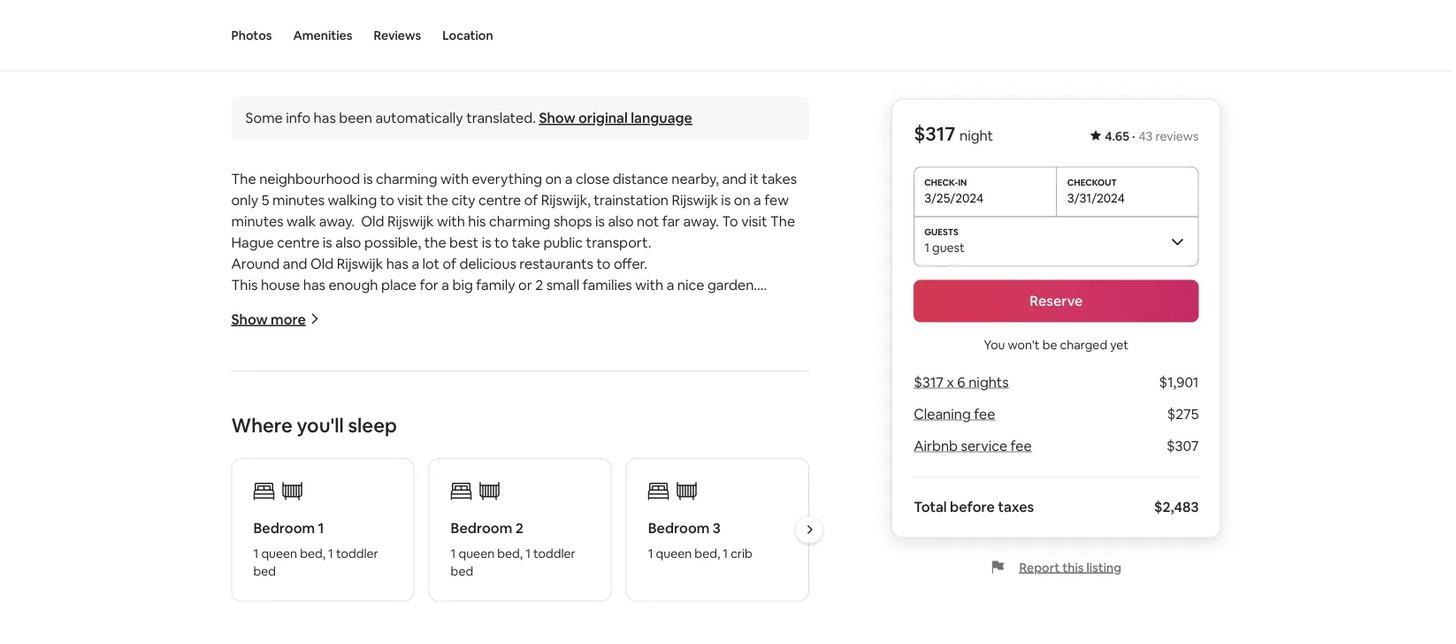 Task type: locate. For each thing, give the bounding box(es) containing it.
visit up possible,
[[398, 191, 424, 209]]

0 vertical spatial rijswijk,
[[541, 191, 591, 209]]

0 horizontal spatial open
[[299, 403, 333, 422]]

also left possible,
[[336, 234, 361, 252]]

the down bright
[[322, 361, 344, 379]]

0 vertical spatial enough
[[329, 276, 378, 294]]

photos button
[[231, 0, 272, 71]]

from
[[586, 573, 620, 591]]

the
[[231, 170, 256, 188], [771, 212, 796, 230], [755, 361, 780, 379], [231, 488, 256, 507], [546, 531, 571, 549]]

only
[[231, 191, 259, 209], [277, 382, 304, 400]]

0 vertical spatial fee
[[974, 405, 996, 423]]

bedroom
[[254, 519, 315, 537], [451, 519, 513, 537], [648, 519, 710, 537]]

0 horizontal spatial fee
[[974, 405, 996, 423]]

with down offer.
[[636, 276, 664, 294]]

0 horizontal spatial you
[[390, 552, 414, 570]]

house
[[261, 276, 300, 294], [452, 340, 491, 358], [348, 552, 387, 570], [768, 552, 807, 570]]

0 vertical spatial walking
[[328, 191, 377, 209]]

a left garden.
[[667, 276, 675, 294]]

delft
[[419, 425, 452, 443]]

to up charming
[[368, 403, 382, 422]]

bed, up area,
[[300, 545, 326, 561]]

0 vertical spatial centre
[[479, 191, 521, 209]]

the down house.
[[755, 361, 780, 379]]

sit
[[617, 595, 632, 613]]

10
[[763, 425, 778, 443]]

you down 'children.'
[[563, 595, 587, 613]]

queen for bedroom 3
[[656, 545, 692, 561]]

kitchen,
[[494, 552, 546, 570]]

house down around
[[261, 276, 300, 294]]

1 horizontal spatial away.
[[684, 212, 719, 230]]

to up children,
[[738, 361, 752, 379]]

4.65 · 43 reviews
[[1105, 128, 1199, 144]]

enough down possible,
[[329, 276, 378, 294]]

open left glas
[[405, 595, 439, 613]]

0 horizontal spatial bed
[[254, 563, 276, 579]]

with up city
[[441, 170, 469, 188]]

bedroom inside bedroom 3 1 queen bed, 1 crib
[[648, 519, 710, 537]]

0 vertical spatial before
[[404, 17, 449, 35]]

25
[[307, 382, 323, 400], [274, 425, 290, 443]]

2 vertical spatial rijswijk
[[337, 255, 383, 273]]

6
[[958, 373, 966, 392]]

2 bed from the left
[[451, 563, 474, 579]]

back up park
[[663, 340, 695, 358]]

nearby,
[[672, 170, 719, 188]]

you
[[985, 337, 1006, 353], [321, 531, 345, 549]]

2 $317 from the top
[[914, 373, 944, 392]]

public inside the neighbourhood is charming with everything on a close distance nearby, and it takes only 5 minutes walking to visit the city centre of rijswijk, trainstation rijswijk is on a few minutes walk away.  old rijswijk with his charming shops is also not far away. to visit the hague centre is also possible, the best is to take public transport. around and old rijswijk has a lot of delicious restaurants to offer. this house has enough place for a big family or 2 small families with a nice garden.
[[544, 234, 583, 252]]

3 bed, from the left
[[695, 545, 720, 561]]

1 vertical spatial walking
[[421, 382, 471, 400]]

$275
[[1168, 405, 1199, 423]]

the down few
[[771, 212, 796, 230]]

offer.
[[614, 255, 648, 273]]

0 horizontal spatial rijswijk
[[337, 255, 383, 273]]

there inside light and bright newly renovated  house with a large garden at the back of the house. 15 minutes from the centre of voorburg and old rijswijk, and by public transport to the hague only 25 minutes.  on a walking distance there is a nice water park for children, nice and lovely open area to walk. and 40 minutes from the beach with public transport, and by car 25 minutes. charming delft is just  20 minutes away by public transport and 10 minutes by car.
[[532, 382, 568, 400]]

for up doors),
[[474, 573, 493, 591]]

has down possible,
[[386, 255, 409, 273]]

and left in
[[623, 552, 648, 570]]

can down from on the left bottom of the page
[[590, 595, 614, 613]]

old up 20
[[504, 361, 527, 379]]

only left the 5
[[231, 191, 259, 209]]

you down crib
[[723, 573, 747, 591]]

garden up from on the left bottom of the page
[[574, 531, 621, 549]]

enough inside ground floor: you can enjoy the tranquillity here. the garden has sun during the day. in the back of the house you will find the kitchen, dining area and in the front of the house the living area, there are enough toys for your children. from the dining area you have access to the garden (fully open glas doors), where you can sit and enjoy the tranquility.
[[390, 573, 440, 591]]

and right persons
[[561, 488, 585, 507]]

$317 for $317 night
[[914, 121, 956, 146]]

crib
[[731, 545, 753, 561]]

1 vertical spatial centre
[[277, 234, 320, 252]]

1 horizontal spatial 25
[[307, 382, 323, 400]]

centre down the walk
[[277, 234, 320, 252]]

only inside light and bright newly renovated  house with a large garden at the back of the house. 15 minutes from the centre of voorburg and old rijswijk, and by public transport to the hague only 25 minutes.  on a walking distance there is a nice water park for children, nice and lovely open area to walk. and 40 minutes from the beach with public transport, and by car 25 minutes. charming delft is just  20 minutes away by public transport and 10 minutes by car.
[[277, 382, 304, 400]]

reserve
[[1030, 292, 1083, 310]]

enjoy down front
[[663, 595, 698, 613]]

centre
[[347, 361, 392, 379]]

1 horizontal spatial walking
[[421, 382, 471, 400]]

and
[[723, 170, 747, 188], [283, 255, 308, 273], [267, 340, 292, 358], [476, 361, 501, 379], [583, 361, 608, 379], [231, 403, 256, 422], [772, 403, 796, 422], [736, 425, 760, 443], [381, 488, 405, 507], [561, 488, 585, 507], [623, 552, 648, 570], [635, 595, 660, 613]]

distance up 20
[[474, 382, 529, 400]]

bed,
[[300, 545, 326, 561], [498, 545, 523, 561], [695, 545, 720, 561]]

1 toddler from the left
[[336, 545, 378, 561]]

queen inside bedroom 1 1 queen bed, 1 toddler bed
[[261, 545, 297, 561]]

garden
[[572, 340, 619, 358], [574, 531, 621, 549], [321, 595, 368, 613]]

total before taxes
[[914, 498, 1035, 516]]

0 vertical spatial only
[[231, 191, 259, 209]]

walking
[[328, 191, 377, 209], [421, 382, 471, 400]]

for
[[420, 276, 439, 294], [697, 382, 716, 400], [472, 488, 491, 507], [474, 573, 493, 591]]

2 left baby/toddler.
[[588, 488, 596, 507]]

walking inside light and bright newly renovated  house with a large garden at the back of the house. 15 minutes from the centre of voorburg and old rijswijk, and by public transport to the hague only 25 minutes.  on a walking distance there is a nice water park for children, nice and lovely open area to walk. and 40 minutes from the beach with public transport, and by car 25 minutes. charming delft is just  20 minutes away by public transport and 10 minutes by car.
[[421, 382, 471, 400]]

3 queen from the left
[[656, 545, 692, 561]]

2 horizontal spatial area
[[691, 573, 720, 591]]

2 horizontal spatial queen
[[656, 545, 692, 561]]

distance inside light and bright newly renovated  house with a large garden at the back of the house. 15 minutes from the centre of voorburg and old rijswijk, and by public transport to the hague only 25 minutes.  on a walking distance there is a nice water park for children, nice and lovely open area to walk. and 40 minutes from the beach with public transport, and by car 25 minutes. charming delft is just  20 minutes away by public transport and 10 minutes by car.
[[474, 382, 529, 400]]

0 horizontal spatial back
[[271, 552, 303, 570]]

close
[[576, 170, 610, 188]]

big
[[453, 276, 473, 294]]

minutes down car
[[231, 446, 284, 464]]

by down at
[[611, 361, 627, 379]]

to up the families
[[597, 255, 611, 273]]

garden inside light and bright newly renovated  house with a large garden at the back of the house. 15 minutes from the centre of voorburg and old rijswijk, and by public transport to the hague only 25 minutes.  on a walking distance there is a nice water park for children, nice and lovely open area to walk. and 40 minutes from the beach with public transport, and by car 25 minutes. charming delft is just  20 minutes away by public transport and 10 minutes by car.
[[572, 340, 619, 358]]

for right park
[[697, 382, 716, 400]]

fee up service
[[974, 405, 996, 423]]

2 vertical spatial garden
[[321, 595, 368, 613]]

1 horizontal spatial queen
[[459, 545, 495, 561]]

0 vertical spatial open
[[299, 403, 333, 422]]

1 horizontal spatial bed
[[451, 563, 474, 579]]

bed, inside bedroom 3 1 queen bed, 1 crib
[[695, 545, 720, 561]]

distance up trainstation at the top
[[613, 170, 669, 188]]

area
[[336, 403, 365, 422], [592, 552, 620, 570], [691, 573, 720, 591]]

minutes down the 5
[[231, 212, 284, 230]]

take
[[512, 234, 541, 252]]

location
[[443, 27, 493, 43]]

0 horizontal spatial on
[[546, 170, 562, 188]]

0 horizontal spatial bedroom
[[254, 519, 315, 537]]

1 bedroom from the left
[[254, 519, 315, 537]]

1 bed, from the left
[[300, 545, 326, 561]]

place down possible,
[[381, 276, 417, 294]]

old inside light and bright newly renovated  house with a large garden at the back of the house. 15 minutes from the centre of voorburg and old rijswijk, and by public transport to the hague only 25 minutes.  on a walking distance there is a nice water park for children, nice and lovely open area to walk. and 40 minutes from the beach with public transport, and by car 25 minutes. charming delft is just  20 minutes away by public transport and 10 minutes by car.
[[504, 361, 527, 379]]

rijswijk,
[[541, 191, 591, 209], [530, 361, 580, 379]]

dining
[[549, 552, 589, 570], [648, 573, 688, 591]]

the left day.
[[720, 531, 742, 549]]

queen inside bedroom 2 1 queen bed, 1 toddler bed
[[459, 545, 495, 561]]

1 horizontal spatial show
[[539, 109, 576, 127]]

$317 x 6 nights button
[[914, 373, 1009, 392]]

away. left to
[[684, 212, 719, 230]]

visit right to
[[742, 212, 768, 230]]

rijswijk, inside light and bright newly renovated  house with a large garden at the back of the house. 15 minutes from the centre of voorburg and old rijswijk, and by public transport to the hague only 25 minutes.  on a walking distance there is a nice water park for children, nice and lovely open area to walk. and 40 minutes from the beach with public transport, and by car 25 minutes. charming delft is just  20 minutes away by public transport and 10 minutes by car.
[[530, 361, 580, 379]]

sleep
[[348, 413, 397, 438]]

the down front
[[701, 595, 723, 613]]

0 horizontal spatial you
[[321, 531, 345, 549]]

are
[[366, 573, 387, 591]]

back inside ground floor: you can enjoy the tranquillity here. the garden has sun during the day. in the back of the house you will find the kitchen, dining area and in the front of the house the living area, there are enough toys for your children. from the dining area you have access to the garden (fully open glas doors), where you can sit and enjoy the tranquility.
[[271, 552, 303, 570]]

1 bed from the left
[[254, 563, 276, 579]]

toddler inside bedroom 1 1 queen bed, 1 toddler bed
[[336, 545, 378, 561]]

lot
[[423, 255, 440, 273]]

can
[[348, 531, 372, 549], [590, 595, 614, 613]]

1 vertical spatial there
[[328, 573, 363, 591]]

persons
[[506, 488, 558, 507]]

area up from on the left bottom of the page
[[592, 552, 620, 570]]

has right the floors
[[408, 488, 431, 507]]

only inside the neighbourhood is charming with everything on a close distance nearby, and it takes only 5 minutes walking to visit the city centre of rijswijk, trainstation rijswijk is on a few minutes walk away.  old rijswijk with his charming shops is also not far away. to visit the hague centre is also possible, the best is to take public transport. around and old rijswijk has a lot of delicious restaurants to offer. this house has enough place for a big family or 2 small families with a nice garden.
[[231, 191, 259, 209]]

transport
[[673, 361, 735, 379], [671, 425, 733, 443]]

1 horizontal spatial toddler
[[534, 545, 576, 561]]

on up to
[[734, 191, 751, 209]]

doors),
[[471, 595, 517, 613]]

2 horizontal spatial bed,
[[695, 545, 720, 561]]

place inside the neighbourhood is charming with everything on a close distance nearby, and it takes only 5 minutes walking to visit the city centre of rijswijk, trainstation rijswijk is on a few minutes walk away.  old rijswijk with his charming shops is also not far away. to visit the hague centre is also possible, the best is to take public transport. around and old rijswijk has a lot of delicious restaurants to offer. this house has enough place for a big family or 2 small families with a nice garden.
[[381, 276, 417, 294]]

0 horizontal spatial old
[[311, 255, 334, 273]]

1 queen from the left
[[261, 545, 297, 561]]

0 horizontal spatial away.
[[319, 212, 355, 230]]

centre down everything
[[479, 191, 521, 209]]

where you'll sleep
[[231, 413, 397, 438]]

1 horizontal spatial 2
[[536, 276, 544, 294]]

1 horizontal spatial centre
[[479, 191, 521, 209]]

0 horizontal spatial centre
[[277, 234, 320, 252]]

0 vertical spatial back
[[663, 340, 695, 358]]

1 horizontal spatial bed,
[[498, 545, 523, 561]]

0 horizontal spatial can
[[348, 531, 372, 549]]

you left the won't
[[985, 337, 1006, 353]]

1 horizontal spatial only
[[277, 382, 304, 400]]

0 vertical spatial rijswijk
[[672, 191, 718, 209]]

old up possible,
[[361, 212, 384, 230]]

photos
[[231, 27, 272, 43]]

nice down 15
[[778, 382, 805, 400]]

2 up "kitchen,"
[[516, 519, 524, 537]]

queen for bedroom 1
[[261, 545, 297, 561]]

delicious
[[460, 255, 517, 273]]

1 vertical spatial also
[[336, 234, 361, 252]]

bedroom inside bedroom 2 1 queen bed, 1 toddler bed
[[451, 519, 513, 537]]

$317 x 6 nights
[[914, 373, 1009, 392]]

around
[[231, 255, 280, 273]]

3 inside bedroom 3 1 queen bed, 1 crib
[[713, 519, 721, 537]]

nice left garden.
[[678, 276, 705, 294]]

1 horizontal spatial nice
[[678, 276, 705, 294]]

2 bed, from the left
[[498, 545, 523, 561]]

0 horizontal spatial queen
[[261, 545, 297, 561]]

0 vertical spatial from
[[287, 361, 318, 379]]

neighbourhood
[[259, 170, 360, 188]]

toddler inside bedroom 2 1 queen bed, 1 toddler bed
[[534, 545, 576, 561]]

also
[[608, 212, 634, 230], [336, 234, 361, 252]]

with down city
[[437, 212, 465, 230]]

back
[[663, 340, 695, 358], [271, 552, 303, 570]]

1 vertical spatial 3
[[713, 519, 721, 537]]

hague up around
[[231, 234, 274, 252]]

bed down tranquillity
[[451, 563, 474, 579]]

you won't be charged yet
[[985, 337, 1129, 353]]

$317
[[914, 121, 956, 146], [914, 373, 944, 392]]

to left take
[[495, 234, 509, 252]]

bed inside bedroom 2 1 queen bed, 1 toddler bed
[[451, 563, 474, 579]]

of up area,
[[306, 552, 320, 570]]

1 horizontal spatial from
[[526, 403, 558, 422]]

show up the light
[[231, 310, 268, 328]]

your
[[496, 573, 525, 591]]

listing
[[1087, 560, 1122, 576]]

1
[[925, 239, 930, 255], [318, 519, 324, 537], [254, 545, 259, 561], [328, 545, 333, 561], [451, 545, 456, 561], [526, 545, 531, 561], [648, 545, 654, 561], [723, 545, 728, 561]]

a left large
[[526, 340, 533, 358]]

0 vertical spatial visit
[[398, 191, 424, 209]]

tranquility.
[[726, 595, 795, 613]]

1 horizontal spatial 3
[[713, 519, 721, 537]]

3 bedroom from the left
[[648, 519, 710, 537]]

or
[[519, 276, 532, 294]]

walking down voorburg
[[421, 382, 471, 400]]

1 horizontal spatial can
[[590, 595, 614, 613]]

nice inside the neighbourhood is charming with everything on a close distance nearby, and it takes only 5 minutes walking to visit the city centre of rijswijk, trainstation rijswijk is on a few minutes walk away.  old rijswijk with his charming shops is also not far away. to visit the hague centre is also possible, the best is to take public transport. around and old rijswijk has a lot of delicious restaurants to offer. this house has enough place for a big family or 2 small families with a nice garden.
[[678, 276, 705, 294]]

to
[[380, 191, 394, 209], [495, 234, 509, 252], [597, 255, 611, 273], [738, 361, 752, 379], [368, 403, 382, 422], [279, 595, 293, 613]]

during
[[675, 531, 717, 549]]

0 horizontal spatial there
[[328, 573, 363, 591]]

bedroom for bedroom 1
[[254, 519, 315, 537]]

0 horizontal spatial toddler
[[336, 545, 378, 561]]

1 horizontal spatial open
[[405, 595, 439, 613]]

0 horizontal spatial enough
[[329, 276, 378, 294]]

minutes right 20
[[517, 425, 569, 443]]

bright
[[295, 340, 335, 358]]

2 hague from the top
[[231, 382, 274, 400]]

the
[[427, 191, 449, 209], [424, 234, 446, 252], [638, 340, 660, 358], [715, 340, 737, 358], [322, 361, 344, 379], [561, 403, 583, 422], [413, 531, 435, 549], [720, 531, 742, 549], [246, 552, 268, 570], [323, 552, 345, 570], [469, 552, 491, 570], [665, 552, 687, 570], [743, 552, 765, 570], [231, 573, 253, 591], [623, 573, 645, 591], [296, 595, 318, 613], [701, 595, 723, 613]]

you'll
[[297, 413, 344, 438]]

area,
[[293, 573, 325, 591]]

bed inside bedroom 1 1 queen bed, 1 toddler bed
[[254, 563, 276, 579]]

on left close
[[546, 170, 562, 188]]

back up living
[[271, 552, 303, 570]]

1 horizontal spatial you
[[563, 595, 587, 613]]

0 vertical spatial garden
[[572, 340, 619, 358]]

1 $317 from the top
[[914, 121, 956, 146]]

2 vertical spatial 2
[[516, 519, 524, 537]]

1 hague from the top
[[231, 234, 274, 252]]

on
[[388, 382, 407, 400]]

queen inside bedroom 3 1 queen bed, 1 crib
[[656, 545, 692, 561]]

1 horizontal spatial dining
[[648, 573, 688, 591]]

cleaning fee button
[[914, 405, 996, 423]]

rijswijk up possible,
[[388, 212, 434, 230]]

2 vertical spatial old
[[504, 361, 527, 379]]

you
[[390, 552, 414, 570], [723, 573, 747, 591], [563, 595, 587, 613]]

2 horizontal spatial bedroom
[[648, 519, 710, 537]]

you left will
[[390, 552, 414, 570]]

1 vertical spatial rijswijk
[[388, 212, 434, 230]]

best
[[450, 234, 479, 252]]

0 vertical spatial charming
[[376, 170, 438, 188]]

0 vertical spatial transport
[[673, 361, 735, 379]]

rijswijk down possible,
[[337, 255, 383, 273]]

0 vertical spatial distance
[[613, 170, 669, 188]]

1 horizontal spatial enough
[[390, 573, 440, 591]]

airbnb service fee
[[914, 437, 1032, 455]]

there left are
[[328, 573, 363, 591]]

bed, for 1
[[300, 545, 326, 561]]

bed, inside bedroom 1 1 queen bed, 1 toddler bed
[[300, 545, 326, 561]]

enough inside the neighbourhood is charming with everything on a close distance nearby, and it takes only 5 minutes walking to visit the city centre of rijswijk, trainstation rijswijk is on a few minutes walk away.  old rijswijk with his charming shops is also not far away. to visit the hague centre is also possible, the best is to take public transport. around and old rijswijk has a lot of delicious restaurants to offer. this house has enough place for a big family or 2 small families with a nice garden.
[[329, 276, 378, 294]]

0 vertical spatial enjoy
[[375, 531, 410, 549]]

is
[[363, 170, 373, 188], [722, 191, 731, 209], [596, 212, 605, 230], [323, 234, 332, 252], [482, 234, 492, 252], [571, 382, 580, 400], [455, 425, 465, 443]]

2 toddler from the left
[[534, 545, 576, 561]]

1 vertical spatial minutes.
[[293, 425, 349, 443]]

has inside ground floor: you can enjoy the tranquillity here. the garden has sun during the day. in the back of the house you will find the kitchen, dining area and in the front of the house the living area, there are enough toys for your children. from the dining area you have access to the garden (fully open glas doors), where you can sit and enjoy the tranquility.
[[624, 531, 646, 549]]

where
[[231, 413, 293, 438]]

distance
[[613, 170, 669, 188], [474, 382, 529, 400]]

bedroom inside bedroom 1 1 queen bed, 1 toddler bed
[[254, 519, 315, 537]]

1 horizontal spatial bedroom
[[451, 519, 513, 537]]

1 vertical spatial rijswijk,
[[530, 361, 580, 379]]

translated.
[[467, 109, 536, 127]]

1 vertical spatial can
[[590, 595, 614, 613]]

0 vertical spatial old
[[361, 212, 384, 230]]

house inside the neighbourhood is charming with everything on a close distance nearby, and it takes only 5 minutes walking to visit the city centre of rijswijk, trainstation rijswijk is on a few minutes walk away.  old rijswijk with his charming shops is also not far away. to visit the hague centre is also possible, the best is to take public transport. around and old rijswijk has a lot of delicious restaurants to offer. this house has enough place for a big family or 2 small families with a nice garden.
[[261, 276, 300, 294]]

be
[[1043, 337, 1058, 353]]

1 vertical spatial you
[[321, 531, 345, 549]]

2 horizontal spatial you
[[723, 573, 747, 591]]

toddler for bedroom 2
[[534, 545, 576, 561]]

area up charming
[[336, 403, 365, 422]]

you inside ground floor: you can enjoy the tranquillity here. the garden has sun during the day. in the back of the house you will find the kitchen, dining area and in the front of the house the living area, there are enough toys for your children. from the dining area you have access to the garden (fully open glas doors), where you can sit and enjoy the tranquility.
[[321, 531, 345, 549]]

fee right service
[[1011, 437, 1032, 455]]

2 queen from the left
[[459, 545, 495, 561]]

toddler up 'children.'
[[534, 545, 576, 561]]

1 vertical spatial place
[[434, 488, 469, 507]]

garden down are
[[321, 595, 368, 613]]

place
[[381, 276, 417, 294], [434, 488, 469, 507]]

1 guest button
[[914, 216, 1199, 266]]

of right front
[[726, 552, 740, 570]]

rijswijk down nearby,
[[672, 191, 718, 209]]

glas
[[442, 595, 468, 613]]

not
[[637, 212, 659, 230]]

1 vertical spatial from
[[526, 403, 558, 422]]

1 vertical spatial dining
[[648, 573, 688, 591]]

the inside light and bright newly renovated  house with a large garden at the back of the house. 15 minutes from the centre of voorburg and old rijswijk, and by public transport to the hague only 25 minutes.  on a walking distance there is a nice water park for children, nice and lovely open area to walk. and 40 minutes from the beach with public transport, and by car 25 minutes. charming delft is just  20 minutes away by public transport and 10 minutes by car.
[[755, 361, 780, 379]]

has left sun
[[624, 531, 646, 549]]

0 vertical spatial $317
[[914, 121, 956, 146]]

rijswijk, inside the neighbourhood is charming with everything on a close distance nearby, and it takes only 5 minutes walking to visit the city centre of rijswijk, trainstation rijswijk is on a few minutes walk away.  old rijswijk with his charming shops is also not far away. to visit the hague centre is also possible, the best is to take public transport. around and old rijswijk has a lot of delicious restaurants to offer. this house has enough place for a big family or 2 small families with a nice garden.
[[541, 191, 591, 209]]

0 vertical spatial can
[[348, 531, 372, 549]]

far
[[662, 212, 681, 230]]

bed, inside bedroom 2 1 queen bed, 1 toddler bed
[[498, 545, 523, 561]]

to
[[723, 212, 739, 230]]

0 horizontal spatial place
[[381, 276, 417, 294]]

1 vertical spatial garden
[[574, 531, 621, 549]]

rijswijk, down large
[[530, 361, 580, 379]]

the right the here.
[[546, 531, 571, 549]]

place left 8
[[434, 488, 469, 507]]

2 bedroom from the left
[[451, 519, 513, 537]]

by left car
[[231, 425, 247, 443]]

bed right "in"
[[254, 563, 276, 579]]

2 horizontal spatial nice
[[778, 382, 805, 400]]

garden for and
[[572, 340, 619, 358]]

1 vertical spatial show
[[231, 310, 268, 328]]

bedroom 3 1 queen bed, 1 crib
[[648, 519, 753, 561]]

1 vertical spatial only
[[277, 382, 304, 400]]

of left house.
[[698, 340, 712, 358]]

walking down neighbourhood
[[328, 191, 377, 209]]



Task type: vqa. For each thing, say whether or not it's contained in the screenshot.
the top "Your"
no



Task type: describe. For each thing, give the bounding box(es) containing it.
house.
[[740, 340, 782, 358]]

the right in
[[665, 552, 687, 570]]

1 guest
[[925, 239, 965, 255]]

and left it
[[723, 170, 747, 188]]

house inside light and bright newly renovated  house with a large garden at the back of the house. 15 minutes from the centre of voorburg and old rijswijk, and by public transport to the hague only 25 minutes.  on a walking distance there is a nice water park for children, nice and lovely open area to walk. and 40 minutes from the beach with public transport, and by car 25 minutes. charming delft is just  20 minutes away by public transport and 10 minutes by car.
[[452, 340, 491, 358]]

possible,
[[364, 234, 421, 252]]

amenities button
[[293, 0, 353, 71]]

next image
[[804, 525, 815, 535]]

car
[[251, 425, 271, 443]]

ground
[[231, 531, 281, 549]]

0 vertical spatial you
[[390, 552, 414, 570]]

43
[[1139, 128, 1153, 144]]

0 horizontal spatial from
[[287, 361, 318, 379]]

$307
[[1167, 437, 1199, 455]]

1 vertical spatial fee
[[1011, 437, 1032, 455]]

house up are
[[348, 552, 387, 570]]

1 vertical spatial area
[[592, 552, 620, 570]]

and up car
[[231, 403, 256, 422]]

day.
[[745, 531, 771, 549]]

4.65
[[1105, 128, 1130, 144]]

a left close
[[565, 170, 573, 188]]

the down "in"
[[231, 573, 253, 591]]

baby/toddler.
[[599, 488, 688, 507]]

walking inside the neighbourhood is charming with everything on a close distance nearby, and it takes only 5 minutes walking to visit the city centre of rijswijk, trainstation rijswijk is on a few minutes walk away.  old rijswijk with his charming shops is also not far away. to visit the hague centre is also possible, the best is to take public transport. around and old rijswijk has a lot of delicious restaurants to offer. this house has enough place for a big family or 2 small families with a nice garden.
[[328, 191, 377, 209]]

is left possible,
[[323, 234, 332, 252]]

is right shops on the top left of the page
[[596, 212, 605, 230]]

bed, for 2
[[498, 545, 523, 561]]

is up delicious
[[482, 234, 492, 252]]

back inside light and bright newly renovated  house with a large garden at the back of the house. 15 minutes from the centre of voorburg and old rijswijk, and by public transport to the hague only 25 minutes.  on a walking distance there is a nice water park for children, nice and lovely open area to walk. and 40 minutes from the beach with public transport, and by car 25 minutes. charming delft is just  20 minutes away by public transport and 10 minutes by car.
[[663, 340, 695, 358]]

the down some
[[231, 170, 256, 188]]

1 horizontal spatial also
[[608, 212, 634, 230]]

0 horizontal spatial before
[[404, 17, 449, 35]]

2 inside the neighbourhood is charming with everything on a close distance nearby, and it takes only 5 minutes walking to visit the city centre of rijswijk, trainstation rijswijk is on a few minutes walk away.  old rijswijk with his charming shops is also not far away. to visit the hague centre is also possible, the best is to take public transport. around and old rijswijk has a lot of delicious restaurants to offer. this house has enough place for a big family or 2 small families with a nice garden.
[[536, 276, 544, 294]]

open inside ground floor: you can enjoy the tranquillity here. the garden has sun during the day. in the back of the house you will find the kitchen, dining area and in the front of the house the living area, there are enough toys for your children. from the dining area you have access to the garden (fully open glas doors), where you can sit and enjoy the tranquility.
[[405, 595, 439, 613]]

for inside ground floor: you can enjoy the tranquillity here. the garden has sun during the day. in the back of the house you will find the kitchen, dining area and in the front of the house the living area, there are enough toys for your children. from the dining area you have access to the garden (fully open glas doors), where you can sit and enjoy the tranquility.
[[474, 573, 493, 591]]

1 horizontal spatial you
[[985, 337, 1006, 353]]

and right around
[[283, 255, 308, 273]]

children,
[[719, 382, 775, 400]]

bedroom for bedroom 2
[[451, 519, 513, 537]]

public up water
[[630, 361, 670, 379]]

there inside ground floor: you can enjoy the tranquillity here. the garden has sun during the day. in the back of the house you will find the kitchen, dining area and in the front of the house the living area, there are enough toys for your children. from the dining area you have access to the garden (fully open glas doors), where you can sit and enjoy the tranquility.
[[328, 573, 363, 591]]

charming
[[352, 425, 416, 443]]

of right "lot"
[[443, 255, 457, 273]]

city
[[452, 191, 476, 209]]

1 horizontal spatial visit
[[742, 212, 768, 230]]

3/31/2024
[[1068, 190, 1126, 206]]

the neighbourhood is charming with everything on a close distance nearby, and it takes only 5 minutes walking to visit the city centre of rijswijk, trainstation rijswijk is on a few minutes walk away.  old rijswijk with his charming shops is also not far away. to visit the hague centre is also possible, the best is to take public transport. around and old rijswijk has a lot of delicious restaurants to offer. this house has enough place for a big family or 2 small families with a nice garden.
[[231, 170, 800, 294]]

hague inside the neighbourhood is charming with everything on a close distance nearby, and it takes only 5 minutes walking to visit the city centre of rijswijk, trainstation rijswijk is on a few minutes walk away.  old rijswijk with his charming shops is also not far away. to visit the hague centre is also possible, the best is to take public transport. around and old rijswijk has a lot of delicious restaurants to offer. this house has enough place for a big family or 2 small families with a nice garden.
[[231, 234, 274, 252]]

show original language button
[[539, 109, 693, 127]]

large
[[536, 340, 569, 358]]

this
[[1063, 560, 1084, 576]]

and right voorburg
[[476, 361, 501, 379]]

by down beach
[[609, 425, 625, 443]]

has right house
[[304, 488, 326, 507]]

location button
[[443, 0, 493, 71]]

reserve button
[[914, 280, 1199, 323]]

queen for bedroom 2
[[459, 545, 495, 561]]

a left big
[[442, 276, 449, 294]]

away
[[572, 425, 606, 443]]

report this listing
[[1020, 560, 1122, 576]]

2 inside bedroom 2 1 queen bed, 1 toddler bed
[[516, 519, 524, 537]]

minutes down the light
[[231, 361, 284, 379]]

find
[[441, 552, 466, 570]]

1 away. from the left
[[319, 212, 355, 230]]

the right at
[[638, 340, 660, 358]]

0 vertical spatial show
[[539, 109, 576, 127]]

the right "in"
[[246, 552, 268, 570]]

0 horizontal spatial show
[[231, 310, 268, 328]]

original
[[579, 109, 628, 127]]

with down water
[[629, 403, 658, 422]]

the down area,
[[296, 595, 318, 613]]

garden for dining
[[574, 531, 621, 549]]

the up away
[[561, 403, 583, 422]]

2 vertical spatial you
[[563, 595, 587, 613]]

automatically
[[376, 109, 463, 127]]

and right sit
[[635, 595, 660, 613]]

$317 night
[[914, 121, 994, 146]]

for inside the neighbourhood is charming with everything on a close distance nearby, and it takes only 5 minutes walking to visit the city centre of rijswijk, trainstation rijswijk is on a few minutes walk away.  old rijswijk with his charming shops is also not far away. to visit the hague centre is also possible, the best is to take public transport. around and old rijswijk has a lot of delicious restaurants to offer. this house has enough place for a big family or 2 small families with a nice garden.
[[420, 276, 439, 294]]

distance inside the neighbourhood is charming with everything on a close distance nearby, and it takes only 5 minutes walking to visit the city centre of rijswijk, trainstation rijswijk is on a few minutes walk away.  old rijswijk with his charming shops is also not far away. to visit the hague centre is also possible, the best is to take public transport. around and old rijswijk has a lot of delicious restaurants to offer. this house has enough place for a big family or 2 small families with a nice garden.
[[613, 170, 669, 188]]

sun
[[649, 531, 672, 549]]

$1,901
[[1160, 373, 1199, 392]]

has up more
[[303, 276, 326, 294]]

restaurants
[[520, 255, 594, 273]]

voorburg
[[412, 361, 473, 379]]

with left large
[[494, 340, 523, 358]]

light
[[231, 340, 264, 358]]

$2,483
[[1155, 498, 1199, 516]]

the inside ground floor: you can enjoy the tranquillity here. the garden has sun during the day. in the back of the house you will find the kitchen, dining area and in the front of the house the living area, there are enough toys for your children. from the dining area you have access to the garden (fully open glas doors), where you can sit and enjoy the tranquility.
[[546, 531, 571, 549]]

reviews
[[1156, 128, 1199, 144]]

0 horizontal spatial nice
[[594, 382, 621, 400]]

toddler for bedroom 1
[[336, 545, 378, 561]]

a left few
[[754, 191, 762, 209]]

40
[[451, 403, 467, 422]]

minutes up the walk
[[273, 191, 325, 209]]

1 horizontal spatial before
[[950, 498, 995, 516]]

the down day.
[[743, 552, 765, 570]]

small
[[547, 276, 580, 294]]

won't
[[1008, 337, 1040, 353]]

shops
[[554, 212, 592, 230]]

house up have
[[768, 552, 807, 570]]

newly
[[338, 340, 376, 358]]

is up to
[[722, 191, 731, 209]]

in
[[651, 552, 662, 570]]

garden.
[[708, 276, 758, 294]]

0 horizontal spatial enjoy
[[375, 531, 410, 549]]

charged
[[1061, 337, 1108, 353]]

march
[[452, 17, 493, 35]]

and right the floors
[[381, 488, 405, 507]]

0 vertical spatial on
[[546, 170, 562, 188]]

airbnb
[[914, 437, 958, 455]]

info
[[286, 109, 311, 127]]

15
[[785, 340, 799, 358]]

beach
[[586, 403, 626, 422]]

1 vertical spatial 2
[[588, 488, 596, 507]]

the up sit
[[623, 573, 645, 591]]

bed, for 3
[[695, 545, 720, 561]]

1 inside dropdown button
[[925, 239, 930, 255]]

of down everything
[[525, 191, 538, 209]]

a left "lot"
[[412, 255, 419, 273]]

open inside light and bright newly renovated  house with a large garden at the back of the house. 15 minutes from the centre of voorburg and old rijswijk, and by public transport to the hague only 25 minutes.  on a walking distance there is a nice water park for children, nice and lovely open area to walk. and 40 minutes from the beach with public transport, and by car 25 minutes. charming delft is just  20 minutes away by public transport and 10 minutes by car.
[[299, 403, 333, 422]]

hague inside light and bright newly renovated  house with a large garden at the back of the house. 15 minutes from the centre of voorburg and old rijswijk, and by public transport to the hague only 25 minutes.  on a walking distance there is a nice water park for children, nice and lovely open area to walk. and 40 minutes from the beach with public transport, and by car 25 minutes. charming delft is just  20 minutes away by public transport and 10 minutes by car.
[[231, 382, 274, 400]]

walk.
[[385, 403, 418, 422]]

the up area,
[[323, 552, 345, 570]]

is right neighbourhood
[[363, 170, 373, 188]]

the up will
[[413, 531, 435, 549]]

yet
[[1111, 337, 1129, 353]]

everything
[[472, 170, 542, 188]]

0 horizontal spatial dining
[[549, 552, 589, 570]]

bedroom for bedroom 3
[[648, 519, 710, 537]]

by left car.
[[287, 446, 303, 464]]

to inside ground floor: you can enjoy the tranquillity here. the garden has sun during the day. in the back of the house you will find the kitchen, dining area and in the front of the house the living area, there are enough toys for your children. from the dining area you have access to the garden (fully open glas doors), where you can sit and enjoy the tranquility.
[[279, 595, 293, 613]]

area inside light and bright newly renovated  house with a large garden at the back of the house. 15 minutes from the centre of voorburg and old rijswijk, and by public transport to the hague only 25 minutes.  on a walking distance there is a nice water park for children, nice and lovely open area to walk. and 40 minutes from the beach with public transport, and by car 25 minutes. charming delft is just  20 minutes away by public transport and 10 minutes by car.
[[336, 403, 365, 422]]

service
[[961, 437, 1008, 455]]

to up possible,
[[380, 191, 394, 209]]

is left just
[[455, 425, 465, 443]]

bed for bedroom 1
[[254, 563, 276, 579]]

24
[[496, 17, 513, 35]]

bedroom 2 1 queen bed, 1 toddler bed
[[451, 519, 576, 579]]

the up "lot"
[[424, 234, 446, 252]]

has right info
[[314, 109, 336, 127]]

reviews
[[374, 27, 421, 43]]

3/25/2024
[[925, 190, 984, 206]]

0 vertical spatial 3
[[329, 488, 337, 507]]

a up beach
[[583, 382, 591, 400]]

few
[[765, 191, 789, 209]]

and up 10
[[772, 403, 796, 422]]

show more button
[[231, 310, 320, 328]]

1 vertical spatial old
[[311, 255, 334, 273]]

car.
[[306, 446, 329, 464]]

and up beach
[[583, 361, 608, 379]]

here.
[[511, 531, 543, 549]]

more
[[271, 310, 306, 328]]

children.
[[528, 573, 583, 591]]

of up on
[[395, 361, 409, 379]]

public down park
[[661, 403, 700, 422]]

1 horizontal spatial place
[[434, 488, 469, 507]]

minutes up 20
[[471, 403, 523, 422]]

1 horizontal spatial on
[[734, 191, 751, 209]]

for inside light and bright newly renovated  house with a large garden at the back of the house. 15 minutes from the centre of voorburg and old rijswijk, and by public transport to the hague only 25 minutes.  on a walking distance there is a nice water park for children, nice and lovely open area to walk. and 40 minutes from the beach with public transport, and by car 25 minutes. charming delft is just  20 minutes away by public transport and 10 minutes by car.
[[697, 382, 716, 400]]

language
[[631, 109, 693, 127]]

some info has been automatically translated. show original language
[[246, 109, 693, 127]]

(fully
[[371, 595, 402, 613]]

and down show more button
[[267, 340, 292, 358]]

free
[[288, 17, 317, 35]]

1 vertical spatial charming
[[489, 212, 551, 230]]

public down water
[[628, 425, 668, 443]]

1 horizontal spatial old
[[361, 212, 384, 230]]

been
[[339, 109, 372, 127]]

0 vertical spatial minutes.
[[326, 382, 382, 400]]

1 horizontal spatial rijswijk
[[388, 212, 434, 230]]

the down tranquillity
[[469, 552, 491, 570]]

families
[[583, 276, 632, 294]]

the left house
[[231, 488, 256, 507]]

2 away. from the left
[[684, 212, 719, 230]]

2 vertical spatial area
[[691, 573, 720, 591]]

1 vertical spatial transport
[[671, 425, 733, 443]]

family
[[476, 276, 516, 294]]

1 vertical spatial you
[[723, 573, 747, 591]]

bed for bedroom 2
[[451, 563, 474, 579]]

his
[[468, 212, 486, 230]]

it
[[750, 170, 759, 188]]

is up away
[[571, 382, 580, 400]]

lovely
[[259, 403, 296, 422]]

and left 10
[[736, 425, 760, 443]]

toys
[[443, 573, 471, 591]]

2 horizontal spatial rijswijk
[[672, 191, 718, 209]]

where
[[520, 595, 560, 613]]

just
[[468, 425, 491, 443]]

water
[[624, 382, 662, 400]]

0 vertical spatial 25
[[307, 382, 323, 400]]

for left 8
[[472, 488, 491, 507]]

floor:
[[284, 531, 318, 549]]

$317 for $317 x 6 nights
[[914, 373, 944, 392]]

1 vertical spatial enjoy
[[663, 595, 698, 613]]

a right on
[[411, 382, 418, 400]]

the left city
[[427, 191, 449, 209]]

reviews button
[[374, 0, 421, 71]]

house
[[259, 488, 301, 507]]

the left house.
[[715, 340, 737, 358]]

show more
[[231, 310, 306, 328]]

0 horizontal spatial 25
[[274, 425, 290, 443]]



